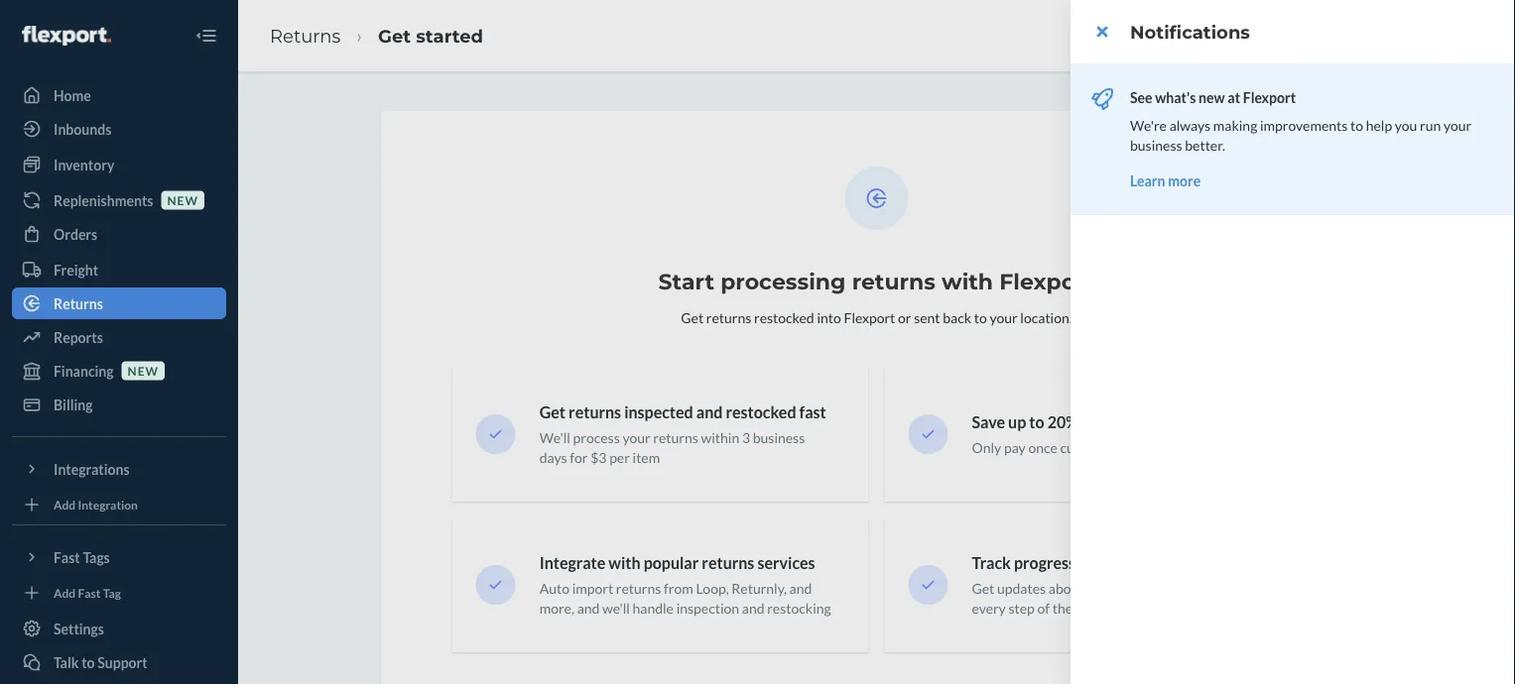 Task type: locate. For each thing, give the bounding box(es) containing it.
more
[[1168, 172, 1201, 189]]

at
[[1228, 89, 1241, 106]]

learn more link
[[1130, 172, 1201, 189]]

learn more
[[1130, 172, 1201, 189]]

flexport
[[1243, 89, 1296, 106]]

see
[[1130, 89, 1153, 106]]

learn
[[1130, 172, 1166, 189]]

making
[[1214, 117, 1258, 133]]

better.
[[1185, 136, 1226, 153]]

improvements
[[1260, 117, 1348, 133]]

what's
[[1155, 89, 1196, 106]]

you
[[1395, 117, 1418, 133]]

run
[[1420, 117, 1441, 133]]



Task type: describe. For each thing, give the bounding box(es) containing it.
notifications
[[1130, 21, 1250, 43]]

always
[[1170, 117, 1211, 133]]

help
[[1366, 117, 1393, 133]]

see what's new at flexport
[[1130, 89, 1296, 106]]

close image
[[1097, 24, 1108, 40]]

we're
[[1130, 117, 1167, 133]]

to
[[1351, 117, 1364, 133]]

business
[[1130, 136, 1183, 153]]

we're always making improvements to help you run your business better.
[[1130, 117, 1472, 153]]

new
[[1199, 89, 1225, 106]]

your
[[1444, 117, 1472, 133]]



Task type: vqa. For each thing, say whether or not it's contained in the screenshot.
See what's new at Flexport
yes



